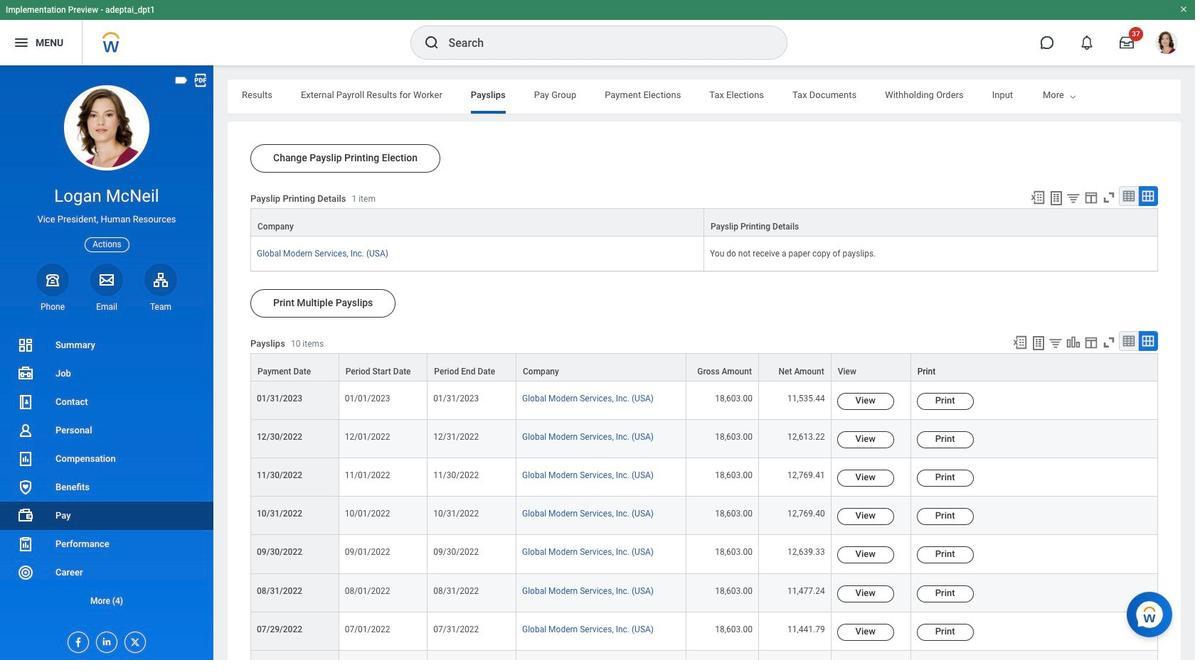Task type: locate. For each thing, give the bounding box(es) containing it.
phone logan mcneil element
[[36, 301, 69, 313]]

fullscreen image left table icon
[[1101, 190, 1117, 206]]

8 row from the top
[[250, 536, 1158, 574]]

0 vertical spatial fullscreen image
[[1101, 190, 1117, 206]]

fullscreen image left table image at the bottom
[[1101, 335, 1117, 351]]

expand table image for table image at the bottom
[[1141, 334, 1155, 349]]

row
[[250, 208, 1158, 238], [250, 237, 1158, 272], [250, 354, 1158, 382], [250, 382, 1158, 421], [250, 421, 1158, 459], [250, 459, 1158, 497], [250, 497, 1158, 536], [250, 536, 1158, 574], [250, 574, 1158, 613], [250, 613, 1158, 651], [250, 651, 1158, 661]]

0 horizontal spatial export to worksheets image
[[1030, 335, 1047, 352]]

cell
[[339, 651, 428, 661], [428, 651, 516, 661], [516, 651, 687, 661], [687, 651, 759, 661], [759, 651, 831, 661], [831, 651, 911, 661], [911, 651, 1158, 661]]

click to view/edit grid preferences image
[[1083, 190, 1099, 206], [1083, 335, 1099, 351]]

expand table image for table icon
[[1141, 189, 1155, 203]]

row header
[[250, 651, 339, 661]]

table image
[[1122, 189, 1136, 203]]

1 vertical spatial export to excel image
[[1012, 335, 1028, 351]]

7 row from the top
[[250, 497, 1158, 536]]

list
[[0, 331, 213, 616]]

1 horizontal spatial export to excel image
[[1030, 190, 1046, 206]]

export to excel image left select to filter grid data icon
[[1012, 335, 1028, 351]]

click to view/edit grid preferences image right select to filter grid data image
[[1083, 190, 1099, 206]]

2 expand table image from the top
[[1141, 334, 1155, 349]]

0 vertical spatial toolbar
[[1024, 186, 1158, 208]]

export to worksheets image
[[1048, 190, 1065, 207], [1030, 335, 1047, 352]]

job image
[[17, 366, 34, 383]]

tab list
[[228, 80, 1195, 114]]

0 vertical spatial expand table image
[[1141, 189, 1155, 203]]

4 row from the top
[[250, 382, 1158, 421]]

0 horizontal spatial export to excel image
[[1012, 335, 1028, 351]]

expand table image right table image at the bottom
[[1141, 334, 1155, 349]]

select to filter grid data image
[[1048, 336, 1063, 351]]

career image
[[17, 565, 34, 582]]

1 vertical spatial toolbar
[[1006, 332, 1158, 354]]

export to worksheets image for select to filter grid data image
[[1048, 190, 1065, 207]]

3 row from the top
[[250, 354, 1158, 382]]

banner
[[0, 0, 1195, 65]]

column header
[[250, 208, 704, 238]]

toolbar
[[1024, 186, 1158, 208], [1006, 332, 1158, 354]]

5 row from the top
[[250, 421, 1158, 459]]

1 vertical spatial fullscreen image
[[1101, 335, 1117, 351]]

1 row from the top
[[250, 208, 1158, 238]]

1 horizontal spatial export to worksheets image
[[1048, 190, 1065, 207]]

1 expand table image from the top
[[1141, 189, 1155, 203]]

0 vertical spatial click to view/edit grid preferences image
[[1083, 190, 1099, 206]]

expand table image
[[1141, 189, 1155, 203], [1141, 334, 1155, 349]]

1 vertical spatial expand table image
[[1141, 334, 1155, 349]]

2 row from the top
[[250, 237, 1158, 272]]

export to worksheets image left select to filter grid data image
[[1048, 190, 1065, 207]]

summary image
[[17, 337, 34, 354]]

1 vertical spatial export to worksheets image
[[1030, 335, 1047, 352]]

search image
[[423, 34, 440, 51]]

click to view/edit grid preferences image right select to filter grid data icon
[[1083, 335, 1099, 351]]

0 vertical spatial export to worksheets image
[[1048, 190, 1065, 207]]

export to excel image
[[1030, 190, 1046, 206], [1012, 335, 1028, 351]]

table image
[[1122, 334, 1136, 349]]

export to excel image left select to filter grid data image
[[1030, 190, 1046, 206]]

1 vertical spatial click to view/edit grid preferences image
[[1083, 335, 1099, 351]]

email logan mcneil element
[[90, 301, 123, 313]]

5 cell from the left
[[759, 651, 831, 661]]

export to worksheets image left select to filter grid data icon
[[1030, 335, 1047, 352]]

10 row from the top
[[250, 613, 1158, 651]]

team logan mcneil element
[[144, 301, 177, 313]]

navigation pane region
[[0, 65, 213, 661]]

fullscreen image
[[1101, 190, 1117, 206], [1101, 335, 1117, 351]]

9 row from the top
[[250, 574, 1158, 613]]

contact image
[[17, 394, 34, 411]]

expand table image right table icon
[[1141, 189, 1155, 203]]

0 vertical spatial export to excel image
[[1030, 190, 1046, 206]]



Task type: vqa. For each thing, say whether or not it's contained in the screenshot.
column header
yes



Task type: describe. For each thing, give the bounding box(es) containing it.
1 fullscreen image from the top
[[1101, 190, 1117, 206]]

compensation image
[[17, 451, 34, 468]]

close environment banner image
[[1179, 5, 1188, 14]]

1 cell from the left
[[339, 651, 428, 661]]

tag image
[[174, 73, 189, 88]]

export to worksheets image for select to filter grid data icon
[[1030, 335, 1047, 352]]

performance image
[[17, 536, 34, 553]]

phone image
[[43, 272, 63, 289]]

inbox large image
[[1120, 36, 1134, 50]]

personal image
[[17, 423, 34, 440]]

view printable version (pdf) image
[[193, 73, 208, 88]]

export to excel image for select to filter grid data icon
[[1012, 335, 1028, 351]]

export to excel image for select to filter grid data image
[[1030, 190, 1046, 206]]

6 row from the top
[[250, 459, 1158, 497]]

7 cell from the left
[[911, 651, 1158, 661]]

pay image
[[17, 508, 34, 525]]

2 fullscreen image from the top
[[1101, 335, 1117, 351]]

x image
[[125, 633, 141, 649]]

select to filter grid data image
[[1066, 191, 1081, 206]]

mail image
[[98, 272, 115, 289]]

benefits image
[[17, 479, 34, 496]]

view team image
[[152, 272, 169, 289]]

11 row from the top
[[250, 651, 1158, 661]]

2 click to view/edit grid preferences image from the top
[[1083, 335, 1099, 351]]

facebook image
[[68, 633, 84, 649]]

6 cell from the left
[[831, 651, 911, 661]]

2 cell from the left
[[428, 651, 516, 661]]

justify image
[[13, 34, 30, 51]]

4 cell from the left
[[687, 651, 759, 661]]

notifications large image
[[1080, 36, 1094, 50]]

profile logan mcneil image
[[1155, 31, 1178, 57]]

Search Workday  search field
[[448, 27, 757, 58]]

3 cell from the left
[[516, 651, 687, 661]]

linkedin image
[[97, 633, 112, 648]]

1 click to view/edit grid preferences image from the top
[[1083, 190, 1099, 206]]



